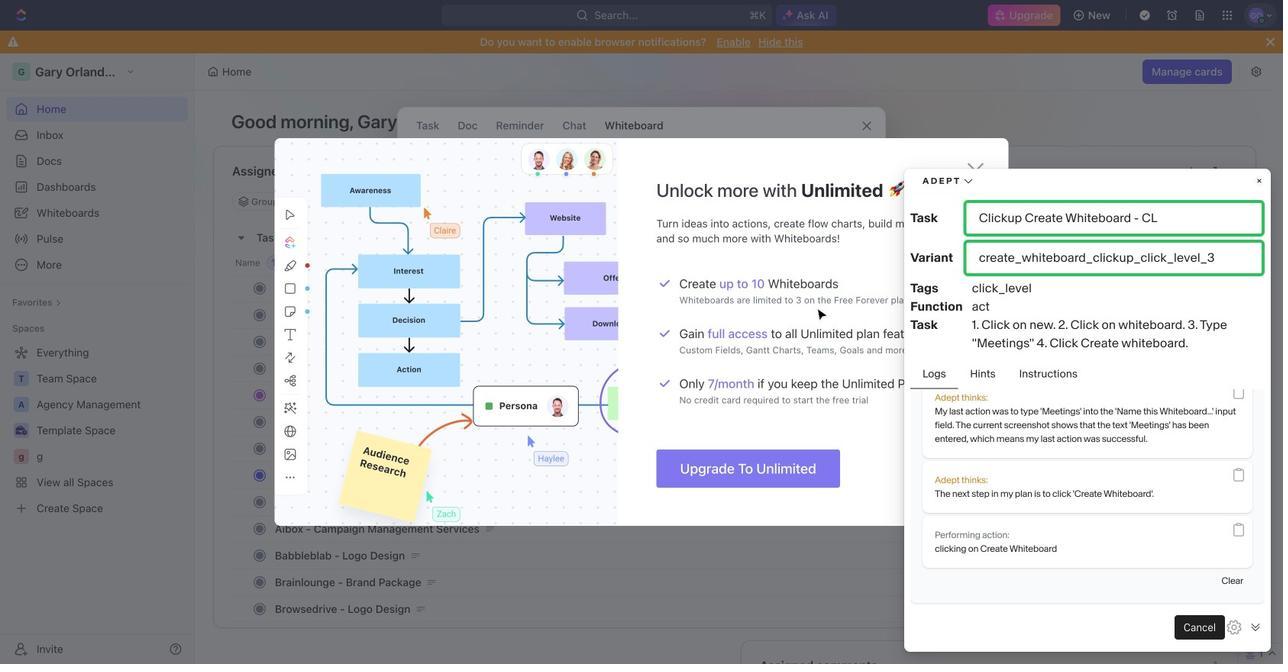 Task type: locate. For each thing, give the bounding box(es) containing it.
tree
[[6, 341, 188, 521]]

tree inside sidebar "navigation"
[[6, 341, 188, 521]]

Search tasks... text field
[[1021, 190, 1174, 213]]

dialog
[[397, 107, 886, 333], [275, 138, 1009, 526]]



Task type: vqa. For each thing, say whether or not it's contained in the screenshot.
dialog
yes



Task type: describe. For each thing, give the bounding box(es) containing it.
sidebar navigation
[[0, 53, 195, 665]]

Name this Whiteboard... field
[[398, 193, 885, 212]]



